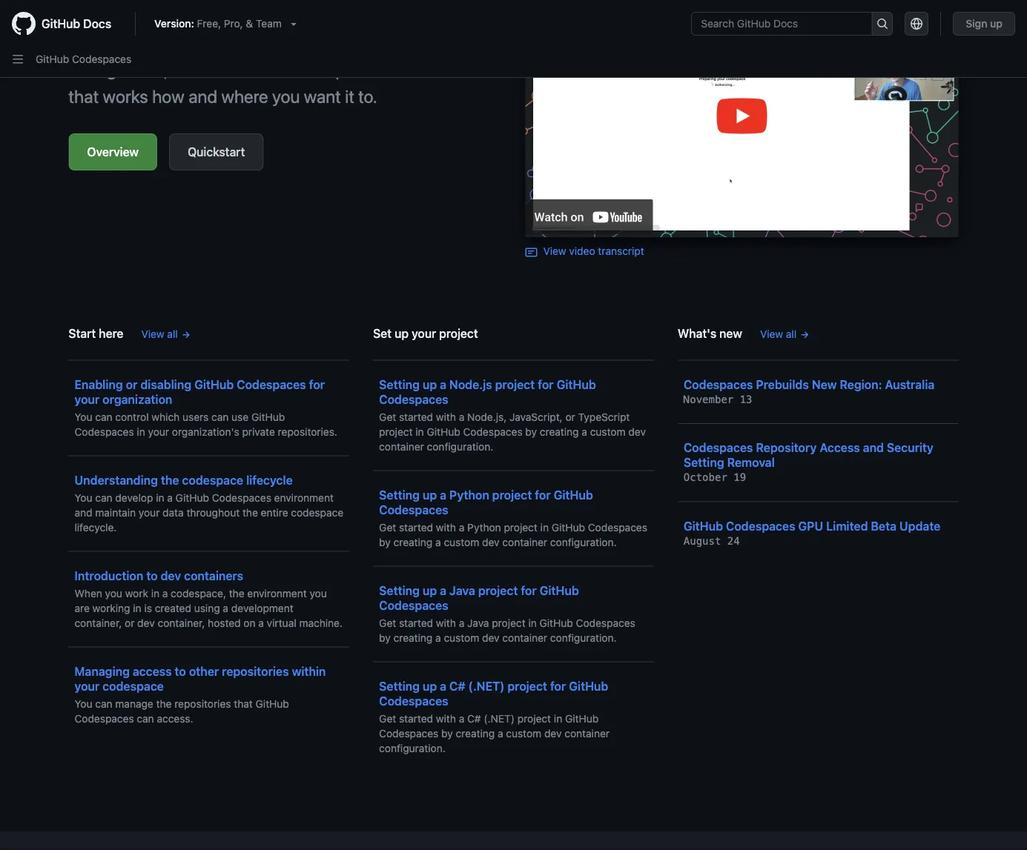 Task type: locate. For each thing, give the bounding box(es) containing it.
0 vertical spatial or
[[126, 377, 138, 392]]

1 horizontal spatial you
[[272, 86, 300, 107]]

codespaces inside codespaces repository access and security setting removal october 19
[[684, 441, 753, 455]]

all up prebuilds
[[786, 328, 797, 340]]

1 vertical spatial environment
[[274, 492, 334, 504]]

2 vertical spatial or
[[125, 617, 135, 629]]

custom
[[590, 426, 626, 438], [444, 536, 479, 548], [444, 632, 479, 644], [506, 728, 542, 740]]

0 horizontal spatial view all
[[141, 328, 178, 340]]

removal
[[727, 456, 775, 470]]

can up maintain
[[95, 492, 112, 504]]

setting inside codespaces repository access and security setting removal october 19
[[684, 456, 724, 470]]

started
[[399, 411, 433, 423], [399, 521, 433, 534], [399, 617, 433, 629], [399, 713, 433, 725]]

to left other
[[175, 664, 186, 679]]

new
[[720, 326, 742, 340]]

repositories up access.
[[174, 698, 231, 710]]

started for setting up a python project for github codespaces
[[399, 521, 433, 534]]

with inside the setting up a python project for github codespaces get started with a python project in github codespaces by creating a custom dev container configuration.
[[436, 521, 456, 534]]

2 view all link from the left
[[760, 326, 810, 342]]

view right link image
[[543, 245, 566, 257]]

2 horizontal spatial view
[[760, 328, 783, 340]]

using
[[194, 602, 220, 614]]

1 vertical spatial that
[[234, 698, 253, 710]]

up inside setting up a c# (.net) project for github codespaces get started with a c# (.net) project in github codespaces by creating a custom dev container configuration.
[[423, 679, 437, 693]]

0 vertical spatial java
[[449, 584, 475, 598]]

container, down created
[[158, 617, 205, 629]]

all for disabling
[[167, 328, 178, 340]]

or up organization
[[126, 377, 138, 392]]

working
[[92, 602, 130, 614]]

0 vertical spatial you
[[75, 411, 92, 423]]

0 vertical spatial python
[[449, 488, 489, 502]]

node.js,
[[467, 411, 507, 423]]

setting for setting up a python project for github codespaces
[[379, 488, 420, 502]]

up for setting up a java project for github codespaces get started with a java project in github codespaces by creating a custom dev container configuration.
[[423, 584, 437, 598]]

and up lifecycle. on the bottom of page
[[75, 507, 92, 519]]

to inside managing access to other repositories within your codespace you can manage the repositories that github codespaces can access.
[[175, 664, 186, 679]]

your down develop
[[139, 507, 160, 519]]

2 started from the top
[[399, 521, 433, 534]]

you left want
[[272, 86, 300, 107]]

0 horizontal spatial view all link
[[141, 326, 191, 342]]

1 horizontal spatial all
[[786, 328, 797, 340]]

1 vertical spatial you
[[75, 492, 92, 504]]

0 vertical spatial that
[[69, 86, 99, 107]]

javascript,
[[509, 411, 563, 423]]

by
[[525, 426, 537, 438], [379, 536, 391, 548], [379, 632, 391, 644], [441, 728, 453, 740]]

0 horizontal spatial view
[[141, 328, 164, 340]]

1 horizontal spatial view all
[[760, 328, 797, 340]]

2 vertical spatial you
[[75, 698, 92, 710]]

that inside create a codespace to start developing in a secure, configurable, and dedicated development environment that works how and where you want it to.
[[69, 86, 99, 107]]

container,
[[75, 617, 122, 629], [158, 617, 205, 629]]

can left manage
[[95, 698, 112, 710]]

creating
[[540, 426, 579, 438], [393, 536, 433, 548], [393, 632, 433, 644], [456, 728, 495, 740]]

in inside setting up a java project for github codespaces get started with a java project in github codespaces by creating a custom dev container configuration.
[[528, 617, 537, 629]]

codespaces
[[72, 53, 131, 65], [237, 377, 306, 392], [684, 377, 753, 392], [379, 392, 448, 406], [75, 426, 134, 438], [463, 426, 523, 438], [684, 441, 753, 455], [212, 492, 271, 504], [379, 503, 448, 517], [726, 519, 795, 533], [588, 521, 647, 534], [379, 598, 448, 613], [576, 617, 635, 629], [379, 694, 448, 708], [75, 713, 134, 725], [379, 728, 439, 740]]

you up working
[[105, 587, 122, 600]]

to.
[[358, 86, 377, 107]]

setting inside setting up a java project for github codespaces get started with a java project in github codespaces by creating a custom dev container configuration.
[[379, 584, 420, 598]]

codespace right entire
[[291, 507, 343, 519]]

0 vertical spatial to
[[225, 33, 240, 53]]

up for set up your project
[[395, 326, 409, 340]]

0 horizontal spatial c#
[[449, 679, 465, 693]]

view all right new
[[760, 328, 797, 340]]

1 with from the top
[[436, 411, 456, 423]]

setting inside the setting up a python project for github codespaces get started with a python project in github codespaces by creating a custom dev container configuration.
[[379, 488, 420, 502]]

want
[[304, 86, 341, 107]]

you inside managing access to other repositories within your codespace you can manage the repositories that github codespaces can access.
[[75, 698, 92, 710]]

node.js
[[449, 377, 492, 392]]

in inside create a codespace to start developing in a secure, configurable, and dedicated development environment that works how and where you want it to.
[[371, 33, 384, 53]]

2 vertical spatial to
[[175, 664, 186, 679]]

0 horizontal spatial to
[[146, 569, 158, 583]]

you down enabling
[[75, 411, 92, 423]]

or left typescript on the top right of page
[[565, 411, 575, 423]]

by inside setting up a node.js project for github codespaces get started with a node.js, javascript, or typescript project in github codespaces by creating a custom dev container configuration.
[[525, 426, 537, 438]]

0 vertical spatial development
[[285, 59, 385, 80]]

control
[[115, 411, 149, 423]]

open sidebar image
[[12, 53, 24, 65]]

1 view all from the left
[[141, 328, 178, 340]]

1 vertical spatial development
[[231, 602, 293, 614]]

4 started from the top
[[399, 713, 433, 725]]

setting inside setting up a node.js project for github codespaces get started with a node.js, javascript, or typescript project in github codespaces by creating a custom dev container configuration.
[[379, 377, 420, 392]]

3 get from the top
[[379, 617, 396, 629]]

2 all from the left
[[786, 328, 797, 340]]

lifecycle.
[[75, 521, 117, 534]]

1 get from the top
[[379, 411, 396, 423]]

australia
[[885, 377, 935, 392]]

to down pro,
[[225, 33, 240, 53]]

the inside introduction to dev containers when you work in a codespace, the environment you are working in is created using a development container, or dev container, hosted on a virtual machine.
[[229, 587, 244, 600]]

with inside setting up a java project for github codespaces get started with a java project in github codespaces by creating a custom dev container configuration.
[[436, 617, 456, 629]]

environment inside understanding the codespace lifecycle you can develop in a github codespaces environment and maintain your data throughout the entire codespace lifecycle.
[[274, 492, 334, 504]]

environment up virtual
[[247, 587, 307, 600]]

up inside the setting up a python project for github codespaces get started with a python project in github codespaces by creating a custom dev container configuration.
[[423, 488, 437, 502]]

environment down secure,
[[389, 59, 484, 80]]

dev inside setting up a java project for github codespaces get started with a java project in github codespaces by creating a custom dev container configuration.
[[482, 632, 500, 644]]

github docs link
[[12, 12, 123, 36]]

2 get from the top
[[379, 521, 396, 534]]

up for setting up a python project for github codespaces get started with a python project in github codespaces by creating a custom dev container configuration.
[[423, 488, 437, 502]]

or inside introduction to dev containers when you work in a codespace, the environment you are working in is created using a development container, or dev container, hosted on a virtual machine.
[[125, 617, 135, 629]]

4 with from the top
[[436, 713, 456, 725]]

you down managing
[[75, 698, 92, 710]]

view video transcript link
[[525, 245, 644, 258]]

3 started from the top
[[399, 617, 433, 629]]

the up access.
[[156, 698, 172, 710]]

all for new
[[786, 328, 797, 340]]

enabling or disabling github codespaces for your organization you can control which users can use github codespaces in your organization's private repositories.
[[75, 377, 337, 438]]

2 with from the top
[[436, 521, 456, 534]]

with inside setting up a node.js project for github codespaces get started with a node.js, javascript, or typescript project in github codespaces by creating a custom dev container configuration.
[[436, 411, 456, 423]]

in inside understanding the codespace lifecycle you can develop in a github codespaces environment and maintain your data throughout the entire codespace lifecycle.
[[156, 492, 164, 504]]

for inside the setting up a python project for github codespaces get started with a python project in github codespaces by creating a custom dev container configuration.
[[535, 488, 551, 502]]

setting for setting up a node.js project for github codespaces
[[379, 377, 420, 392]]

set up your project
[[373, 326, 478, 340]]

configuration. inside the setting up a python project for github codespaces get started with a python project in github codespaces by creating a custom dev container configuration.
[[550, 536, 617, 548]]

for
[[309, 377, 325, 392], [538, 377, 554, 392], [535, 488, 551, 502], [521, 584, 537, 598], [550, 679, 566, 693]]

up inside main banner
[[990, 17, 1003, 30]]

github inside managing access to other repositories within your codespace you can manage the repositories that github codespaces can access.
[[256, 698, 289, 710]]

custom inside the setting up a python project for github codespaces get started with a python project in github codespaces by creating a custom dev container configuration.
[[444, 536, 479, 548]]

view all link
[[141, 326, 191, 342], [760, 326, 810, 342]]

get inside setting up a node.js project for github codespaces get started with a node.js, javascript, or typescript project in github codespaces by creating a custom dev container configuration.
[[379, 411, 396, 423]]

container, down working
[[75, 617, 122, 629]]

video
[[569, 245, 595, 257]]

a inside understanding the codespace lifecycle you can develop in a github codespaces environment and maintain your data throughout the entire codespace lifecycle.
[[167, 492, 173, 504]]

codespace down version:
[[137, 33, 221, 53]]

setting up a python project for github codespaces get started with a python project in github codespaces by creating a custom dev container configuration.
[[379, 488, 647, 548]]

get for setting up a java project for github codespaces
[[379, 617, 396, 629]]

the
[[161, 473, 179, 487], [242, 507, 258, 519], [229, 587, 244, 600], [156, 698, 172, 710]]

container
[[379, 441, 424, 453], [502, 536, 547, 548], [502, 632, 547, 644], [565, 728, 610, 740]]

configuration. inside setting up a java project for github codespaces get started with a java project in github codespaces by creating a custom dev container configuration.
[[550, 632, 617, 644]]

repositories.
[[278, 426, 337, 438]]

tooltip
[[980, 803, 1009, 833]]

0 vertical spatial environment
[[389, 59, 484, 80]]

by inside setting up a java project for github codespaces get started with a java project in github codespaces by creating a custom dev container configuration.
[[379, 632, 391, 644]]

disabling
[[140, 377, 191, 392]]

setting
[[379, 377, 420, 392], [684, 456, 724, 470], [379, 488, 420, 502], [379, 584, 420, 598], [379, 679, 420, 693]]

gpu
[[798, 519, 823, 533]]

codespaces inside managing access to other repositories within your codespace you can manage the repositories that github codespaces can access.
[[75, 713, 134, 725]]

1 horizontal spatial to
[[175, 664, 186, 679]]

get inside setting up a java project for github codespaces get started with a java project in github codespaces by creating a custom dev container configuration.
[[379, 617, 396, 629]]

all up disabling
[[167, 328, 178, 340]]

lifecycle
[[246, 473, 293, 487]]

codespaces inside main banner
[[72, 53, 131, 65]]

the inside managing access to other repositories within your codespace you can manage the repositories that github codespaces can access.
[[156, 698, 172, 710]]

region:
[[840, 377, 882, 392]]

2 you from the top
[[75, 492, 92, 504]]

with inside setting up a c# (.net) project for github codespaces get started with a c# (.net) project in github codespaces by creating a custom dev container configuration.
[[436, 713, 456, 725]]

c#
[[449, 679, 465, 693], [467, 713, 481, 725]]

container inside the setting up a python project for github codespaces get started with a python project in github codespaces by creating a custom dev container configuration.
[[502, 536, 547, 548]]

repository
[[756, 441, 817, 455]]

1 vertical spatial c#
[[467, 713, 481, 725]]

link image
[[525, 246, 537, 258]]

configuration.
[[427, 441, 493, 453], [550, 536, 617, 548], [550, 632, 617, 644], [379, 742, 446, 755]]

1 horizontal spatial that
[[234, 698, 253, 710]]

for inside setting up a java project for github codespaces get started with a java project in github codespaces by creating a custom dev container configuration.
[[521, 584, 537, 598]]

your
[[412, 326, 436, 340], [75, 392, 100, 406], [148, 426, 169, 438], [139, 507, 160, 519], [75, 679, 100, 693]]

environment up entire
[[274, 492, 334, 504]]

for inside setting up a node.js project for github codespaces get started with a node.js, javascript, or typescript project in github codespaces by creating a custom dev container configuration.
[[538, 377, 554, 392]]

0 horizontal spatial container,
[[75, 617, 122, 629]]

a
[[124, 33, 133, 53], [388, 33, 398, 53], [440, 377, 446, 392], [459, 411, 464, 423], [582, 426, 587, 438], [440, 488, 446, 502], [167, 492, 173, 504], [459, 521, 464, 534], [435, 536, 441, 548], [440, 584, 446, 598], [162, 587, 168, 600], [223, 602, 228, 614], [258, 617, 264, 629], [459, 617, 464, 629], [435, 632, 441, 644], [440, 679, 446, 693], [459, 713, 464, 725], [498, 728, 503, 740]]

develop
[[115, 492, 153, 504]]

started inside setting up a node.js project for github codespaces get started with a node.js, javascript, or typescript project in github codespaces by creating a custom dev container configuration.
[[399, 411, 433, 423]]

1 vertical spatial to
[[146, 569, 158, 583]]

1 vertical spatial repositories
[[174, 698, 231, 710]]

4 get from the top
[[379, 713, 396, 725]]

codespace up manage
[[103, 679, 164, 693]]

1 horizontal spatial container,
[[158, 617, 205, 629]]

for inside enabling or disabling github codespaces for your organization you can control which users can use github codespaces in your organization's private repositories.
[[309, 377, 325, 392]]

1 horizontal spatial view all link
[[760, 326, 810, 342]]

hosted
[[208, 617, 241, 629]]

environment
[[389, 59, 484, 80], [274, 492, 334, 504], [247, 587, 307, 600]]

by inside setting up a c# (.net) project for github codespaces get started with a c# (.net) project in github codespaces by creating a custom dev container configuration.
[[441, 728, 453, 740]]

view all for start here
[[141, 328, 178, 340]]

here
[[99, 326, 123, 340]]

development down developing
[[285, 59, 385, 80]]

view all link up disabling
[[141, 326, 191, 342]]

environment inside introduction to dev containers when you work in a codespace, the environment you are working in is created using a development container, or dev container, hosted on a virtual machine.
[[247, 587, 307, 600]]

development up on
[[231, 602, 293, 614]]

view right new
[[760, 328, 783, 340]]

view all link for start here
[[141, 326, 191, 342]]

view all right here
[[141, 328, 178, 340]]

users
[[182, 411, 209, 423]]

configurable,
[[69, 59, 168, 80]]

container inside setting up a c# (.net) project for github codespaces get started with a c# (.net) project in github codespaces by creating a custom dev container configuration.
[[565, 728, 610, 740]]

or
[[126, 377, 138, 392], [565, 411, 575, 423], [125, 617, 135, 629]]

dev
[[628, 426, 646, 438], [482, 536, 500, 548], [161, 569, 181, 583], [137, 617, 155, 629], [482, 632, 500, 644], [544, 728, 562, 740]]

organization
[[103, 392, 172, 406]]

3 with from the top
[[436, 617, 456, 629]]

up inside setting up a java project for github codespaces get started with a java project in github codespaces by creating a custom dev container configuration.
[[423, 584, 437, 598]]

get inside setting up a c# (.net) project for github codespaces get started with a c# (.net) project in github codespaces by creating a custom dev container configuration.
[[379, 713, 396, 725]]

1 all from the left
[[167, 328, 178, 340]]

github codespaces link
[[36, 53, 131, 65]]

or inside enabling or disabling github codespaces for your organization you can control which users can use github codespaces in your organization's private repositories.
[[126, 377, 138, 392]]

codespace inside managing access to other repositories within your codespace you can manage the repositories that github codespaces can access.
[[103, 679, 164, 693]]

setting inside setting up a c# (.net) project for github codespaces get started with a c# (.net) project in github codespaces by creating a custom dev container configuration.
[[379, 679, 420, 693]]

version:
[[154, 17, 194, 30]]

0 horizontal spatial you
[[105, 587, 122, 600]]

Search GitHub Docs search field
[[692, 13, 872, 35]]

introduction
[[75, 569, 143, 583]]

3 you from the top
[[75, 698, 92, 710]]

to up the work
[[146, 569, 158, 583]]

can
[[95, 411, 112, 423], [211, 411, 229, 423], [95, 492, 112, 504], [95, 698, 112, 710], [137, 713, 154, 725]]

overview
[[87, 145, 139, 159]]

in
[[371, 33, 384, 53], [137, 426, 145, 438], [416, 426, 424, 438], [156, 492, 164, 504], [540, 521, 549, 534], [151, 587, 159, 600], [133, 602, 141, 614], [528, 617, 537, 629], [554, 713, 562, 725]]

you
[[272, 86, 300, 107], [105, 587, 122, 600], [310, 587, 327, 600]]

get for setting up a node.js project for github codespaces
[[379, 411, 396, 423]]

work
[[125, 587, 148, 600]]

secure,
[[401, 33, 456, 53]]

(.net)
[[468, 679, 505, 693], [484, 713, 515, 725]]

0 horizontal spatial all
[[167, 328, 178, 340]]

get inside the setting up a python project for github codespaces get started with a python project in github codespaces by creating a custom dev container configuration.
[[379, 521, 396, 534]]

up inside setting up a node.js project for github codespaces get started with a node.js, javascript, or typescript project in github codespaces by creating a custom dev container configuration.
[[423, 377, 437, 392]]

0 horizontal spatial that
[[69, 86, 99, 107]]

1 container, from the left
[[75, 617, 122, 629]]

repositories down on
[[222, 664, 289, 679]]

update
[[900, 519, 941, 533]]

2 view all from the left
[[760, 328, 797, 340]]

1 view all link from the left
[[141, 326, 191, 342]]

to
[[225, 33, 240, 53], [146, 569, 158, 583], [175, 664, 186, 679]]

sign
[[966, 17, 987, 30]]

your down managing
[[75, 679, 100, 693]]

view all link up prebuilds
[[760, 326, 810, 342]]

view all link for what's new
[[760, 326, 810, 342]]

2 horizontal spatial to
[[225, 33, 240, 53]]

python
[[449, 488, 489, 502], [467, 521, 501, 534]]

for for setting up a java project for github codespaces
[[521, 584, 537, 598]]

custom inside setting up a java project for github codespaces get started with a java project in github codespaces by creating a custom dev container configuration.
[[444, 632, 479, 644]]

new
[[812, 377, 837, 392]]

you up lifecycle. on the bottom of page
[[75, 492, 92, 504]]

in inside setting up a node.js project for github codespaces get started with a node.js, javascript, or typescript project in github codespaces by creating a custom dev container configuration.
[[416, 426, 424, 438]]

environment for containers
[[247, 587, 307, 600]]

view right here
[[141, 328, 164, 340]]

github
[[42, 17, 80, 31], [36, 53, 69, 65], [194, 377, 234, 392], [557, 377, 596, 392], [251, 411, 285, 423], [427, 426, 460, 438], [554, 488, 593, 502], [176, 492, 209, 504], [684, 519, 723, 533], [552, 521, 585, 534], [540, 584, 579, 598], [540, 617, 573, 629], [569, 679, 608, 693], [256, 698, 289, 710], [565, 713, 599, 725]]

you up machine.
[[310, 587, 327, 600]]

started inside setting up a c# (.net) project for github codespaces get started with a c# (.net) project in github codespaces by creating a custom dev container configuration.
[[399, 713, 433, 725]]

started inside setting up a java project for github codespaces get started with a java project in github codespaces by creating a custom dev container configuration.
[[399, 617, 433, 629]]

up for setting up a c# (.net) project for github codespaces get started with a c# (.net) project in github codespaces by creating a custom dev container configuration.
[[423, 679, 437, 693]]

codespaces inside codespaces prebuilds new region: australia november 13
[[684, 377, 753, 392]]

development inside introduction to dev containers when you work in a codespace, the environment you are working in is created using a development container, or dev container, hosted on a virtual machine.
[[231, 602, 293, 614]]

and
[[172, 59, 201, 80], [188, 86, 217, 107], [863, 441, 884, 455], [75, 507, 92, 519]]

the down the containers
[[229, 587, 244, 600]]

1 started from the top
[[399, 411, 433, 423]]

2 horizontal spatial you
[[310, 587, 327, 600]]

within
[[292, 664, 326, 679]]

started inside the setting up a python project for github codespaces get started with a python project in github codespaces by creating a custom dev container configuration.
[[399, 521, 433, 534]]

you inside enabling or disabling github codespaces for your organization you can control which users can use github codespaces in your organization's private repositories.
[[75, 411, 92, 423]]

you
[[75, 411, 92, 423], [75, 492, 92, 504], [75, 698, 92, 710]]

1 you from the top
[[75, 411, 92, 423]]

1 vertical spatial or
[[565, 411, 575, 423]]

creating inside the setting up a python project for github codespaces get started with a python project in github codespaces by creating a custom dev container configuration.
[[393, 536, 433, 548]]

codespaces repository access and security setting removal october 19
[[684, 441, 934, 484]]

started for setting up a java project for github codespaces
[[399, 617, 433, 629]]

and right access
[[863, 441, 884, 455]]

0 vertical spatial c#
[[449, 679, 465, 693]]

None search field
[[691, 12, 893, 36]]

codespace,
[[171, 587, 226, 600]]

or down working
[[125, 617, 135, 629]]

2 vertical spatial environment
[[247, 587, 307, 600]]

with
[[436, 411, 456, 423], [436, 521, 456, 534], [436, 617, 456, 629], [436, 713, 456, 725]]



Task type: vqa. For each thing, say whether or not it's contained in the screenshot.
Sc 9Kayk9 0 icon to the bottom
no



Task type: describe. For each thing, give the bounding box(es) containing it.
0 vertical spatial (.net)
[[468, 679, 505, 693]]

what's new
[[678, 326, 742, 340]]

created
[[155, 602, 191, 614]]

what's
[[678, 326, 717, 340]]

can left use
[[211, 411, 229, 423]]

which
[[152, 411, 180, 423]]

environment inside create a codespace to start developing in a secure, configurable, and dedicated development environment that works how and where you want it to.
[[389, 59, 484, 80]]

with for java
[[436, 617, 456, 629]]

environment for lifecycle
[[274, 492, 334, 504]]

codespace up throughout
[[182, 473, 243, 487]]

introduction to dev containers when you work in a codespace, the environment you are working in is created using a development container, or dev container, hosted on a virtual machine.
[[75, 569, 343, 629]]

container inside setting up a java project for github codespaces get started with a java project in github codespaces by creating a custom dev container configuration.
[[502, 632, 547, 644]]

search image
[[876, 18, 888, 30]]

quickstart link
[[169, 133, 264, 171]]

overview link
[[69, 133, 157, 171]]

github codespaces
[[36, 53, 131, 65]]

managing
[[75, 664, 130, 679]]

and inside codespaces repository access and security setting removal october 19
[[863, 441, 884, 455]]

or inside setting up a node.js project for github codespaces get started with a node.js, javascript, or typescript project in github codespaces by creating a custom dev container configuration.
[[565, 411, 575, 423]]

&
[[246, 17, 253, 30]]

october
[[684, 472, 727, 484]]

the up 'data'
[[161, 473, 179, 487]]

for inside setting up a c# (.net) project for github codespaces get started with a c# (.net) project in github codespaces by creating a custom dev container configuration.
[[550, 679, 566, 693]]

custom inside setting up a node.js project for github codespaces get started with a node.js, javascript, or typescript project in github codespaces by creating a custom dev container configuration.
[[590, 426, 626, 438]]

you for managing access to other repositories within your codespace
[[75, 698, 92, 710]]

limited
[[826, 519, 868, 533]]

configuration. inside setting up a node.js project for github codespaces get started with a node.js, javascript, or typescript project in github codespaces by creating a custom dev container configuration.
[[427, 441, 493, 453]]

creating inside setting up a java project for github codespaces get started with a java project in github codespaces by creating a custom dev container configuration.
[[393, 632, 433, 644]]

access.
[[157, 713, 193, 725]]

security
[[887, 441, 934, 455]]

are
[[75, 602, 90, 614]]

access
[[133, 664, 172, 679]]

throughout
[[187, 507, 240, 519]]

containers
[[184, 569, 243, 583]]

started for setting up a node.js project for github codespaces
[[399, 411, 433, 423]]

the left entire
[[242, 507, 258, 519]]

with for node.js
[[436, 411, 456, 423]]

can inside understanding the codespace lifecycle you can develop in a github codespaces environment and maintain your data throughout the entire codespace lifecycle.
[[95, 492, 112, 504]]

creating inside setting up a node.js project for github codespaces get started with a node.js, javascript, or typescript project in github codespaces by creating a custom dev container configuration.
[[540, 426, 579, 438]]

setting for setting up a java project for github codespaces
[[379, 584, 420, 598]]

24
[[727, 535, 740, 547]]

start here
[[69, 326, 123, 340]]

to inside introduction to dev containers when you work in a codespace, the environment you are working in is created using a development container, or dev container, hosted on a virtual machine.
[[146, 569, 158, 583]]

enabling
[[75, 377, 123, 392]]

create a codespace to start developing in a secure, configurable, and dedicated development environment that works how and where you want it to.
[[69, 33, 484, 107]]

is
[[144, 602, 152, 614]]

for for setting up a node.js project for github codespaces
[[538, 377, 554, 392]]

prebuilds
[[756, 377, 809, 392]]

you for enabling or disabling github codespaces for your organization
[[75, 411, 92, 423]]

sign up
[[966, 17, 1003, 30]]

github docs
[[42, 17, 111, 31]]

github inside understanding the codespace lifecycle you can develop in a github codespaces environment and maintain your data throughout the entire codespace lifecycle.
[[176, 492, 209, 504]]

dedicated
[[204, 59, 281, 80]]

free,
[[197, 17, 221, 30]]

start
[[69, 326, 96, 340]]

dev inside setting up a c# (.net) project for github codespaces get started with a c# (.net) project in github codespaces by creating a custom dev container configuration.
[[544, 728, 562, 740]]

codespace inside create a codespace to start developing in a secure, configurable, and dedicated development environment that works how and where you want it to.
[[137, 33, 221, 53]]

create
[[69, 33, 120, 53]]

triangle down image
[[288, 18, 299, 30]]

none search field inside main banner
[[691, 12, 893, 36]]

custom inside setting up a c# (.net) project for github codespaces get started with a c# (.net) project in github codespaces by creating a custom dev container configuration.
[[506, 728, 542, 740]]

machine.
[[299, 617, 343, 629]]

access
[[820, 441, 860, 455]]

codespaces inside understanding the codespace lifecycle you can develop in a github codespaces environment and maintain your data throughout the entire codespace lifecycle.
[[212, 492, 271, 504]]

up for sign up
[[990, 17, 1003, 30]]

1 vertical spatial python
[[467, 521, 501, 534]]

typescript
[[578, 411, 630, 423]]

you inside understanding the codespace lifecycle you can develop in a github codespaces environment and maintain your data throughout the entire codespace lifecycle.
[[75, 492, 92, 504]]

1 horizontal spatial c#
[[467, 713, 481, 725]]

up for setting up a node.js project for github codespaces get started with a node.js, javascript, or typescript project in github codespaces by creating a custom dev container configuration.
[[423, 377, 437, 392]]

for for setting up a python project for github codespaces
[[535, 488, 551, 502]]

your down which
[[148, 426, 169, 438]]

in inside enabling or disabling github codespaces for your organization you can control which users can use github codespaces in your organization's private repositories.
[[137, 426, 145, 438]]

view for enabling or disabling github codespaces for your organization
[[141, 328, 164, 340]]

transcript
[[598, 245, 644, 257]]

codespaces prebuilds new region: australia november 13
[[684, 377, 935, 406]]

and up 'how'
[[172, 59, 201, 80]]

manage
[[115, 698, 153, 710]]

2 container, from the left
[[158, 617, 205, 629]]

and inside understanding the codespace lifecycle you can develop in a github codespaces environment and maintain your data throughout the entire codespace lifecycle.
[[75, 507, 92, 519]]

select language: current language is english image
[[911, 18, 923, 30]]

where
[[221, 86, 268, 107]]

setting for setting up a c# (.net) project for github codespaces
[[379, 679, 420, 693]]

pro,
[[224, 17, 243, 30]]

entire
[[261, 507, 288, 519]]

your right set
[[412, 326, 436, 340]]

version: free, pro, & team
[[154, 17, 282, 30]]

developing
[[283, 33, 367, 53]]

view video transcript
[[543, 245, 644, 257]]

by inside the setting up a python project for github codespaces get started with a python project in github codespaces by creating a custom dev container configuration.
[[379, 536, 391, 548]]

development inside create a codespace to start developing in a secure, configurable, and dedicated development environment that works how and where you want it to.
[[285, 59, 385, 80]]

view for codespaces prebuilds new region: australia
[[760, 328, 783, 340]]

configuration. inside setting up a c# (.net) project for github codespaces get started with a c# (.net) project in github codespaces by creating a custom dev container configuration.
[[379, 742, 446, 755]]

setting up a java project for github codespaces get started with a java project in github codespaces by creating a custom dev container configuration.
[[379, 584, 635, 644]]

quickstart
[[188, 145, 245, 159]]

managing access to other repositories within your codespace you can manage the repositories that github codespaces can access.
[[75, 664, 326, 725]]

set
[[373, 326, 392, 340]]

october 19 element
[[684, 472, 746, 484]]

virtual
[[267, 617, 296, 629]]

for for enabling or disabling github codespaces for your organization
[[309, 377, 325, 392]]

august
[[684, 535, 721, 547]]

view all for what's new
[[760, 328, 797, 340]]

other
[[189, 664, 219, 679]]

beta
[[871, 519, 897, 533]]

19
[[734, 472, 746, 484]]

your inside managing access to other repositories within your codespace you can manage the repositories that github codespaces can access.
[[75, 679, 100, 693]]

0 vertical spatial repositories
[[222, 664, 289, 679]]

in inside setting up a c# (.net) project for github codespaces get started with a c# (.net) project in github codespaces by creating a custom dev container configuration.
[[554, 713, 562, 725]]

codespaces inside github codespaces gpu limited beta update august 24
[[726, 519, 795, 533]]

your inside understanding the codespace lifecycle you can develop in a github codespaces environment and maintain your data throughout the entire codespace lifecycle.
[[139, 507, 160, 519]]

container inside setting up a node.js project for github codespaces get started with a node.js, javascript, or typescript project in github codespaces by creating a custom dev container configuration.
[[379, 441, 424, 453]]

on
[[244, 617, 256, 629]]

github inside github codespaces gpu limited beta update august 24
[[684, 519, 723, 533]]

to inside create a codespace to start developing in a secure, configurable, and dedicated development environment that works how and where you want it to.
[[225, 33, 240, 53]]

with for python
[[436, 521, 456, 534]]

and right 'how'
[[188, 86, 217, 107]]

dev inside the setting up a python project for github codespaces get started with a python project in github codespaces by creating a custom dev container configuration.
[[482, 536, 500, 548]]

works
[[103, 86, 148, 107]]

dev inside setting up a node.js project for github codespaces get started with a node.js, javascript, or typescript project in github codespaces by creating a custom dev container configuration.
[[628, 426, 646, 438]]

organization's
[[172, 426, 239, 438]]

how
[[152, 86, 185, 107]]

1 horizontal spatial view
[[543, 245, 566, 257]]

creating inside setting up a c# (.net) project for github codespaces get started with a c# (.net) project in github codespaces by creating a custom dev container configuration.
[[456, 728, 495, 740]]

august 24 element
[[684, 535, 740, 547]]

start
[[244, 33, 279, 53]]

understanding
[[75, 473, 158, 487]]

github codespaces gpu limited beta update august 24
[[684, 519, 941, 547]]

can down manage
[[137, 713, 154, 725]]

1 vertical spatial java
[[467, 617, 489, 629]]

docs
[[83, 17, 111, 31]]

can left control
[[95, 411, 112, 423]]

it
[[345, 86, 354, 107]]

use
[[231, 411, 249, 423]]

november 13 element
[[684, 393, 752, 406]]

main banner
[[0, 0, 1027, 78]]

get for setting up a python project for github codespaces
[[379, 521, 396, 534]]

setting up a c# (.net) project for github codespaces get started with a c# (.net) project in github codespaces by creating a custom dev container configuration.
[[379, 679, 610, 755]]

that inside managing access to other repositories within your codespace you can manage the repositories that github codespaces can access.
[[234, 698, 253, 710]]

data
[[163, 507, 184, 519]]

you inside create a codespace to start developing in a secure, configurable, and dedicated development environment that works how and where you want it to.
[[272, 86, 300, 107]]

in inside the setting up a python project for github codespaces get started with a python project in github codespaces by creating a custom dev container configuration.
[[540, 521, 549, 534]]

1 vertical spatial (.net)
[[484, 713, 515, 725]]

your down enabling
[[75, 392, 100, 406]]



